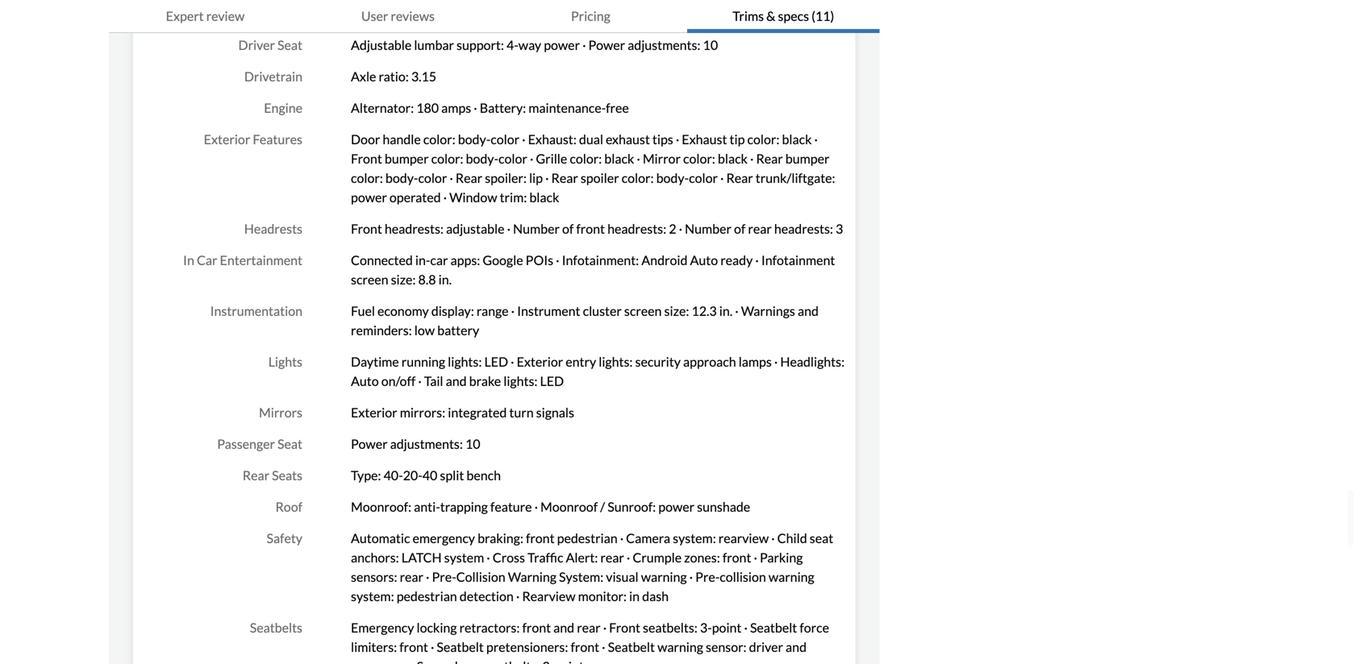Task type: locate. For each thing, give the bounding box(es) containing it.
adjustments: up free
[[628, 37, 701, 53]]

pre- down zones: at bottom right
[[696, 570, 720, 585]]

color up 'operated' at top left
[[418, 170, 447, 186]]

0 horizontal spatial 10
[[466, 437, 481, 452]]

number right 2
[[685, 221, 732, 237]]

system: down sensors:
[[351, 589, 394, 605]]

2 number from the left
[[685, 221, 732, 237]]

power
[[589, 37, 625, 53], [351, 437, 388, 452]]

grille
[[536, 151, 567, 167]]

2 vertical spatial front
[[609, 620, 641, 636]]

size:
[[391, 272, 416, 288], [664, 303, 689, 319]]

seat
[[278, 37, 303, 53], [278, 437, 303, 452]]

0 vertical spatial seat
[[278, 37, 303, 53]]

power up camera
[[659, 499, 695, 515]]

exhaust:
[[528, 132, 577, 147]]

1 vertical spatial size:
[[664, 303, 689, 319]]

body- up spoiler:
[[466, 151, 499, 167]]

infotainment:
[[562, 253, 639, 268]]

exterior mirrors: integrated turn signals
[[351, 405, 574, 421]]

connected
[[351, 253, 413, 268]]

rear inside the emergency locking retractors: front and rear · front seatbelts: 3-point · seatbelt force limiters: front · seatbelt pretensioners: front · seatbelt warning sensor: driver and passenger · second row seatbelts: 3-point
[[577, 620, 601, 636]]

1 horizontal spatial point
[[712, 620, 742, 636]]

seat right driver
[[278, 37, 303, 53]]

0 horizontal spatial seatbelt
[[437, 640, 484, 656]]

seatbelt
[[750, 620, 797, 636], [437, 640, 484, 656], [608, 640, 655, 656]]

retractors:
[[460, 620, 520, 636]]

headlights:
[[780, 354, 845, 370]]

color: right tip at the right top
[[748, 132, 780, 147]]

front down the door
[[351, 151, 382, 167]]

1 vertical spatial seatbelts:
[[485, 659, 540, 665]]

and down rearview
[[554, 620, 575, 636]]

size: inside connected in-car apps: google pois · infotainment: android auto ready · infotainment screen size: 8.8 in.
[[391, 272, 416, 288]]

warning down parking at the right bottom of the page
[[769, 570, 815, 585]]

2 of from the left
[[734, 221, 746, 237]]

1 vertical spatial power
[[351, 190, 387, 205]]

reminders:
[[351, 323, 412, 338]]

user
[[361, 8, 388, 24]]

infotainment
[[762, 253, 835, 268]]

12.3
[[692, 303, 717, 319]]

in. right 8.8 on the top of the page
[[439, 272, 452, 288]]

headrests: left 2
[[608, 221, 667, 237]]

2 horizontal spatial power
[[659, 499, 695, 515]]

0 horizontal spatial headrests:
[[385, 221, 444, 237]]

1 vertical spatial adjustments:
[[390, 437, 463, 452]]

1 horizontal spatial in.
[[720, 303, 733, 319]]

8.8
[[418, 272, 436, 288]]

fuel
[[351, 303, 375, 319]]

type:
[[351, 468, 381, 484]]

pedestrian up locking
[[397, 589, 457, 605]]

lights: up turn
[[504, 374, 538, 389]]

rear up trunk/liftgate: at the top right of the page
[[756, 151, 783, 167]]

pois
[[526, 253, 554, 268]]

ratio:
[[379, 69, 409, 84]]

body- up 'operated' at top left
[[386, 170, 418, 186]]

2 horizontal spatial lights:
[[599, 354, 633, 370]]

power right the way
[[544, 37, 580, 53]]

front
[[576, 221, 605, 237], [526, 531, 555, 547], [723, 550, 751, 566], [522, 620, 551, 636], [400, 640, 428, 656], [571, 640, 600, 656]]

1 vertical spatial point
[[554, 659, 584, 665]]

seatbelts: down pretensioners:
[[485, 659, 540, 665]]

1 horizontal spatial screen
[[624, 303, 662, 319]]

2 pre- from the left
[[696, 570, 720, 585]]

headrests: down 'operated' at top left
[[385, 221, 444, 237]]

seatbelt up row
[[437, 640, 484, 656]]

visual
[[606, 570, 639, 585]]

daytime
[[351, 354, 399, 370]]

expert
[[166, 8, 204, 24]]

exterior for exterior features
[[204, 132, 250, 147]]

lights: right "entry"
[[599, 354, 633, 370]]

1 vertical spatial auto
[[351, 374, 379, 389]]

screen down connected
[[351, 272, 389, 288]]

0 horizontal spatial exterior
[[204, 132, 250, 147]]

10 down trims & specs (11) tab
[[703, 37, 718, 53]]

tab list containing expert review
[[109, 0, 880, 33]]

security
[[635, 354, 681, 370]]

body-
[[458, 132, 491, 147], [466, 151, 499, 167], [386, 170, 418, 186], [656, 170, 689, 186]]

1 horizontal spatial headrests:
[[608, 221, 667, 237]]

lights: up brake
[[448, 354, 482, 370]]

bumper up trunk/liftgate: at the top right of the page
[[786, 151, 830, 167]]

0 horizontal spatial 3-
[[542, 659, 554, 665]]

0 horizontal spatial screen
[[351, 272, 389, 288]]

rear
[[756, 151, 783, 167], [456, 170, 483, 186], [551, 170, 578, 186], [727, 170, 753, 186], [243, 468, 269, 484]]

seat up seats at the left
[[278, 437, 303, 452]]

3- up sensor:
[[700, 620, 712, 636]]

rearview
[[719, 531, 769, 547]]

trunk/liftgate:
[[756, 170, 836, 186]]

1 horizontal spatial lights:
[[504, 374, 538, 389]]

1 horizontal spatial auto
[[690, 253, 718, 268]]

on/off
[[381, 374, 416, 389]]

2 vertical spatial exterior
[[351, 405, 397, 421]]

tail
[[424, 374, 443, 389]]

front inside the emergency locking retractors: front and rear · front seatbelts: 3-point · seatbelt force limiters: front · seatbelt pretensioners: front · seatbelt warning sensor: driver and passenger · second row seatbelts: 3-point
[[609, 620, 641, 636]]

bumper
[[385, 151, 429, 167], [786, 151, 830, 167]]

1 vertical spatial seat
[[278, 437, 303, 452]]

0 vertical spatial point
[[712, 620, 742, 636]]

screen
[[351, 272, 389, 288], [624, 303, 662, 319]]

point up sensor:
[[712, 620, 742, 636]]

exterior left features
[[204, 132, 250, 147]]

0 vertical spatial auto
[[690, 253, 718, 268]]

detection
[[460, 589, 514, 605]]

0 horizontal spatial lights:
[[448, 354, 482, 370]]

power down pricing tab
[[589, 37, 625, 53]]

size: left 8.8 on the top of the page
[[391, 272, 416, 288]]

expert review
[[166, 8, 245, 24]]

2 vertical spatial power
[[659, 499, 695, 515]]

0 horizontal spatial number
[[513, 221, 560, 237]]

rearview
[[522, 589, 576, 605]]

led up brake
[[484, 354, 508, 370]]

collision
[[720, 570, 766, 585]]

spoiler:
[[485, 170, 527, 186]]

door handle color: body-color · exhaust: dual exhaust tips · exhaust tip color: black · front bumper color: body-color · grille color: black · mirror color: black · rear bumper color: body-color · rear spoiler: lip · rear spoiler color: body-color · rear trunk/liftgate: power operated · window trim: black
[[351, 132, 836, 205]]

0 horizontal spatial system:
[[351, 589, 394, 605]]

1 horizontal spatial size:
[[664, 303, 689, 319]]

entertainment
[[220, 253, 303, 268]]

0 vertical spatial screen
[[351, 272, 389, 288]]

and right tail
[[446, 374, 467, 389]]

ready
[[721, 253, 753, 268]]

1 vertical spatial exterior
[[517, 354, 563, 370]]

bumper down handle
[[385, 151, 429, 167]]

driver
[[749, 640, 783, 656]]

axle ratio: 3.15
[[351, 69, 437, 84]]

1 seat from the top
[[278, 37, 303, 53]]

display:
[[431, 303, 474, 319]]

axle
[[351, 69, 376, 84]]

seatbelt down in
[[608, 640, 655, 656]]

3-
[[700, 620, 712, 636], [542, 659, 554, 665]]

rear up ready
[[748, 221, 772, 237]]

rear down monitor:
[[577, 620, 601, 636]]

color: down mirror
[[622, 170, 654, 186]]

cross
[[493, 550, 525, 566]]

in. right 12.3
[[720, 303, 733, 319]]

of up ready
[[734, 221, 746, 237]]

trims
[[733, 8, 764, 24]]

monitor:
[[578, 589, 627, 605]]

10 down integrated in the bottom of the page
[[466, 437, 481, 452]]

0 horizontal spatial of
[[562, 221, 574, 237]]

3.15
[[411, 69, 437, 84]]

front down in
[[609, 620, 641, 636]]

0 horizontal spatial size:
[[391, 272, 416, 288]]

pedestrian up "alert:" on the bottom left
[[557, 531, 618, 547]]

1 vertical spatial led
[[540, 374, 564, 389]]

1 horizontal spatial pre-
[[696, 570, 720, 585]]

led up the signals at the left of page
[[540, 374, 564, 389]]

sunshade
[[697, 499, 750, 515]]

1 vertical spatial in.
[[720, 303, 733, 319]]

auto inside the daytime running lights: led · exterior entry lights: security approach lamps · headlights: auto on/off · tail and brake lights: led
[[351, 374, 379, 389]]

0 vertical spatial system:
[[673, 531, 716, 547]]

feature
[[490, 499, 532, 515]]

lights:
[[448, 354, 482, 370], [599, 354, 633, 370], [504, 374, 538, 389]]

0 vertical spatial in.
[[439, 272, 452, 288]]

0 vertical spatial pedestrian
[[557, 531, 618, 547]]

1 vertical spatial screen
[[624, 303, 662, 319]]

child
[[778, 531, 807, 547]]

1 horizontal spatial number
[[685, 221, 732, 237]]

number up the pois
[[513, 221, 560, 237]]

auto left ready
[[690, 253, 718, 268]]

pre- down "system"
[[432, 570, 456, 585]]

exhaust
[[682, 132, 727, 147]]

in. inside connected in-car apps: google pois · infotainment: android auto ready · infotainment screen size: 8.8 in.
[[439, 272, 452, 288]]

0 horizontal spatial pedestrian
[[397, 589, 457, 605]]

0 vertical spatial power
[[589, 37, 625, 53]]

front up pretensioners:
[[522, 620, 551, 636]]

power left 'operated' at top left
[[351, 190, 387, 205]]

1 horizontal spatial exterior
[[351, 405, 397, 421]]

trim:
[[500, 190, 527, 205]]

color: down dual
[[570, 151, 602, 167]]

2 horizontal spatial exterior
[[517, 354, 563, 370]]

2 seat from the top
[[278, 437, 303, 452]]

1 horizontal spatial system:
[[673, 531, 716, 547]]

type: 40-20-40 split bench
[[351, 468, 501, 484]]

auto
[[690, 253, 718, 268], [351, 374, 379, 389]]

parking
[[760, 550, 803, 566]]

1 horizontal spatial 3-
[[700, 620, 712, 636]]

2 headrests: from the left
[[608, 221, 667, 237]]

alternator:
[[351, 100, 414, 116]]

1 bumper from the left
[[385, 151, 429, 167]]

pricing
[[571, 8, 611, 24]]

2
[[669, 221, 677, 237]]

0 horizontal spatial led
[[484, 354, 508, 370]]

sensors:
[[351, 570, 397, 585]]

exterior down on/off
[[351, 405, 397, 421]]

3
[[836, 221, 843, 237]]

2 horizontal spatial headrests:
[[774, 221, 833, 237]]

brake
[[469, 374, 501, 389]]

exterior left "entry"
[[517, 354, 563, 370]]

front
[[351, 151, 382, 167], [351, 221, 382, 237], [609, 620, 641, 636]]

screen right cluster
[[624, 303, 662, 319]]

front up connected
[[351, 221, 382, 237]]

auto down daytime
[[351, 374, 379, 389]]

dash
[[642, 589, 669, 605]]

1 vertical spatial 10
[[466, 437, 481, 452]]

body- down mirror
[[656, 170, 689, 186]]

power inside door handle color: body-color · exhaust: dual exhaust tips · exhaust tip color: black · front bumper color: body-color · grille color: black · mirror color: black · rear bumper color: body-color · rear spoiler: lip · rear spoiler color: body-color · rear trunk/liftgate: power operated · window trim: black
[[351, 190, 387, 205]]

of up infotainment:
[[562, 221, 574, 237]]

0 vertical spatial exterior
[[204, 132, 250, 147]]

system: up zones: at bottom right
[[673, 531, 716, 547]]

seat for driver seat
[[278, 37, 303, 53]]

auto inside connected in-car apps: google pois · infotainment: android auto ready · infotainment screen size: 8.8 in.
[[690, 253, 718, 268]]

in. inside 'fuel economy display: range · instrument cluster screen size: 12.3 in. · warnings and reminders: low battery'
[[720, 303, 733, 319]]

locking
[[417, 620, 457, 636]]

front up traffic
[[526, 531, 555, 547]]

car
[[197, 253, 217, 268]]

0 vertical spatial seatbelts:
[[643, 620, 698, 636]]

warning
[[641, 570, 687, 585], [769, 570, 815, 585], [658, 640, 704, 656]]

0 horizontal spatial pre-
[[432, 570, 456, 585]]

economy
[[378, 303, 429, 319]]

size: inside 'fuel economy display: range · instrument cluster screen size: 12.3 in. · warnings and reminders: low battery'
[[664, 303, 689, 319]]

passenger
[[217, 437, 275, 452]]

adjustments: up type: 40-20-40 split bench
[[390, 437, 463, 452]]

1 horizontal spatial of
[[734, 221, 746, 237]]

size: left 12.3
[[664, 303, 689, 319]]

rear down latch
[[400, 570, 424, 585]]

in-
[[415, 253, 430, 268]]

1 horizontal spatial 10
[[703, 37, 718, 53]]

0 horizontal spatial in.
[[439, 272, 452, 288]]

power up type:
[[351, 437, 388, 452]]

approach
[[683, 354, 736, 370]]

system:
[[673, 531, 716, 547], [351, 589, 394, 605]]

moonroof
[[541, 499, 598, 515]]

seatbelts:
[[643, 620, 698, 636], [485, 659, 540, 665]]

3- down pretensioners:
[[542, 659, 554, 665]]

number
[[513, 221, 560, 237], [685, 221, 732, 237]]

seatbelt up driver
[[750, 620, 797, 636]]

warning left sensor:
[[658, 640, 704, 656]]

zones:
[[684, 550, 720, 566]]

headrests: up infotainment
[[774, 221, 833, 237]]

and right warnings
[[798, 303, 819, 319]]

seatbelts: down dash
[[643, 620, 698, 636]]

0 horizontal spatial auto
[[351, 374, 379, 389]]

0 horizontal spatial bumper
[[385, 151, 429, 167]]

color: down 180 at the left top
[[423, 132, 456, 147]]

0 horizontal spatial power
[[351, 190, 387, 205]]

0 vertical spatial front
[[351, 151, 382, 167]]

0 vertical spatial size:
[[391, 272, 416, 288]]

2 horizontal spatial seatbelt
[[750, 620, 797, 636]]

0 vertical spatial adjustments:
[[628, 37, 701, 53]]

trapping
[[440, 499, 488, 515]]

point down pretensioners:
[[554, 659, 584, 665]]

tab list
[[109, 0, 880, 33]]

led
[[484, 354, 508, 370], [540, 374, 564, 389]]

1 horizontal spatial bumper
[[786, 151, 830, 167]]

and
[[798, 303, 819, 319], [446, 374, 467, 389], [554, 620, 575, 636], [786, 640, 807, 656]]

0 vertical spatial power
[[544, 37, 580, 53]]

1 horizontal spatial led
[[540, 374, 564, 389]]

0 horizontal spatial power
[[351, 437, 388, 452]]

rear down grille at the top left of the page
[[551, 170, 578, 186]]

tips
[[653, 132, 673, 147]]

pedestrian
[[557, 531, 618, 547], [397, 589, 457, 605]]



Task type: vqa. For each thing, say whether or not it's contained in the screenshot.


Task type: describe. For each thing, give the bounding box(es) containing it.
roof
[[276, 499, 303, 515]]

tip
[[730, 132, 745, 147]]

free
[[606, 100, 629, 116]]

emergency
[[413, 531, 475, 547]]

battery:
[[480, 100, 526, 116]]

rear up visual
[[601, 550, 624, 566]]

front up second
[[400, 640, 428, 656]]

crumple
[[633, 550, 682, 566]]

alert:
[[566, 550, 598, 566]]

exterior inside the daytime running lights: led · exterior entry lights: security approach lamps · headlights: auto on/off · tail and brake lights: led
[[517, 354, 563, 370]]

warning down crumple
[[641, 570, 687, 585]]

color down exhaust
[[689, 170, 718, 186]]

spoiler
[[581, 170, 619, 186]]

sunroof:
[[608, 499, 656, 515]]

&
[[767, 8, 776, 24]]

lights
[[268, 354, 303, 370]]

adjustable lumbar support: 4-way power · power adjustments: 10
[[351, 37, 718, 53]]

turn
[[509, 405, 534, 421]]

system
[[444, 550, 484, 566]]

rear left seats at the left
[[243, 468, 269, 484]]

0 vertical spatial led
[[484, 354, 508, 370]]

1 vertical spatial pedestrian
[[397, 589, 457, 605]]

front up collision
[[723, 550, 751, 566]]

0 horizontal spatial adjustments:
[[390, 437, 463, 452]]

expert review tab
[[109, 0, 302, 33]]

warnings
[[741, 303, 795, 319]]

split
[[440, 468, 464, 484]]

seat
[[810, 531, 834, 547]]

/
[[600, 499, 605, 515]]

screen inside 'fuel economy display: range · instrument cluster screen size: 12.3 in. · warnings and reminders: low battery'
[[624, 303, 662, 319]]

seats
[[272, 468, 303, 484]]

signals
[[536, 405, 574, 421]]

and inside the daytime running lights: led · exterior entry lights: security approach lamps · headlights: auto on/off · tail and brake lights: led
[[446, 374, 467, 389]]

0 horizontal spatial seatbelts:
[[485, 659, 540, 665]]

1 horizontal spatial seatbelts:
[[643, 620, 698, 636]]

user reviews
[[361, 8, 435, 24]]

lamps
[[739, 354, 772, 370]]

exterior for exterior mirrors: integrated turn signals
[[351, 405, 397, 421]]

screen inside connected in-car apps: google pois · infotainment: android auto ready · infotainment screen size: 8.8 in.
[[351, 272, 389, 288]]

color down battery:
[[491, 132, 520, 147]]

car
[[430, 253, 448, 268]]

features
[[253, 132, 303, 147]]

exhaust
[[606, 132, 650, 147]]

range
[[477, 303, 509, 319]]

2 bumper from the left
[[786, 151, 830, 167]]

amps
[[441, 100, 471, 116]]

pricing tab
[[494, 0, 687, 33]]

engine
[[264, 100, 303, 116]]

emergency locking retractors: front and rear · front seatbelts: 3-point · seatbelt force limiters: front · seatbelt pretensioners: front · seatbelt warning sensor: driver and passenger · second row seatbelts: 3-point
[[351, 620, 829, 665]]

1 headrests: from the left
[[385, 221, 444, 237]]

cluster
[[583, 303, 622, 319]]

front inside door handle color: body-color · exhaust: dual exhaust tips · exhaust tip color: black · front bumper color: body-color · grille color: black · mirror color: black · rear bumper color: body-color · rear spoiler: lip · rear spoiler color: body-color · rear trunk/liftgate: power operated · window trim: black
[[351, 151, 382, 167]]

1 of from the left
[[562, 221, 574, 237]]

adjustable
[[446, 221, 505, 237]]

dual
[[579, 132, 603, 147]]

anti-
[[414, 499, 440, 515]]

180
[[416, 100, 439, 116]]

black up trunk/liftgate: at the top right of the page
[[782, 132, 812, 147]]

anchors:
[[351, 550, 399, 566]]

drivetrain
[[244, 69, 303, 84]]

driver
[[238, 37, 275, 53]]

1 horizontal spatial seatbelt
[[608, 640, 655, 656]]

moonroof:
[[351, 499, 412, 515]]

instrumentation
[[210, 303, 303, 319]]

0 vertical spatial 10
[[703, 37, 718, 53]]

warning inside the emergency locking retractors: front and rear · front seatbelts: 3-point · seatbelt force limiters: front · seatbelt pretensioners: front · seatbelt warning sensor: driver and passenger · second row seatbelts: 3-point
[[658, 640, 704, 656]]

rear down tip at the right top
[[727, 170, 753, 186]]

row
[[461, 659, 483, 665]]

front up infotainment:
[[576, 221, 605, 237]]

trims & specs (11) tab
[[687, 0, 880, 33]]

in
[[183, 253, 194, 268]]

lumbar
[[414, 37, 454, 53]]

trims & specs (11)
[[733, 8, 834, 24]]

sensor:
[[706, 640, 747, 656]]

low
[[415, 323, 435, 338]]

maintenance-
[[529, 100, 606, 116]]

braking:
[[478, 531, 524, 547]]

1 horizontal spatial adjustments:
[[628, 37, 701, 53]]

running
[[402, 354, 445, 370]]

emergency
[[351, 620, 414, 636]]

and down force
[[786, 640, 807, 656]]

1 number from the left
[[513, 221, 560, 237]]

support:
[[457, 37, 504, 53]]

0 horizontal spatial point
[[554, 659, 584, 665]]

and inside 'fuel economy display: range · instrument cluster screen size: 12.3 in. · warnings and reminders: low battery'
[[798, 303, 819, 319]]

40-
[[384, 468, 403, 484]]

black down exhaust
[[605, 151, 634, 167]]

black down tip at the right top
[[718, 151, 748, 167]]

automatic
[[351, 531, 410, 547]]

collision
[[456, 570, 506, 585]]

user reviews tab
[[302, 0, 494, 33]]

integrated
[[448, 405, 507, 421]]

mirrors
[[259, 405, 303, 421]]

way
[[519, 37, 541, 53]]

1 pre- from the left
[[432, 570, 456, 585]]

traffic
[[528, 550, 564, 566]]

connected in-car apps: google pois · infotainment: android auto ready · infotainment screen size: 8.8 in.
[[351, 253, 835, 288]]

lip
[[529, 170, 543, 186]]

color: up window
[[431, 151, 463, 167]]

android
[[642, 253, 688, 268]]

passenger seat
[[217, 437, 303, 452]]

headrests
[[244, 221, 303, 237]]

reviews
[[391, 8, 435, 24]]

1 vertical spatial power
[[351, 437, 388, 452]]

rear up window
[[456, 170, 483, 186]]

1 vertical spatial 3-
[[542, 659, 554, 665]]

door
[[351, 132, 380, 147]]

1 vertical spatial front
[[351, 221, 382, 237]]

operated
[[390, 190, 441, 205]]

mirror
[[643, 151, 681, 167]]

alternator: 180 amps · battery: maintenance-free
[[351, 100, 629, 116]]

camera
[[626, 531, 671, 547]]

seat for passenger seat
[[278, 437, 303, 452]]

color: down the door
[[351, 170, 383, 186]]

adjustable
[[351, 37, 412, 53]]

black down lip
[[530, 190, 559, 205]]

0 vertical spatial 3-
[[700, 620, 712, 636]]

second
[[417, 659, 458, 665]]

1 horizontal spatial pedestrian
[[557, 531, 618, 547]]

3 headrests: from the left
[[774, 221, 833, 237]]

google
[[483, 253, 523, 268]]

color up spoiler:
[[499, 151, 528, 167]]

1 horizontal spatial power
[[589, 37, 625, 53]]

seatbelts
[[250, 620, 303, 636]]

front headrests: adjustable · number of front headrests: 2 · number of rear headrests: 3
[[351, 221, 843, 237]]

power adjustments: 10
[[351, 437, 481, 452]]

body- down 'alternator: 180 amps · battery: maintenance-free'
[[458, 132, 491, 147]]

1 horizontal spatial power
[[544, 37, 580, 53]]

1 vertical spatial system:
[[351, 589, 394, 605]]

front down monitor:
[[571, 640, 600, 656]]

moonroof: anti-trapping feature · moonroof / sunroof: power sunshade
[[351, 499, 750, 515]]

color: down exhaust
[[683, 151, 716, 167]]



